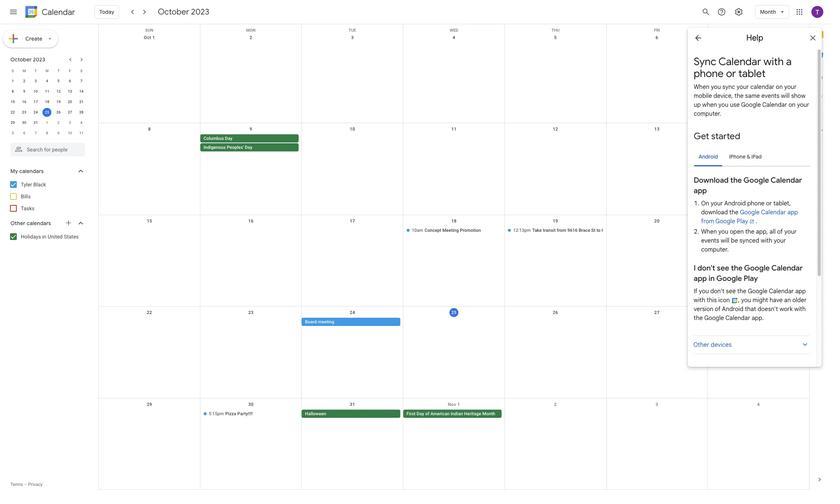 Task type: locate. For each thing, give the bounding box(es) containing it.
november 10 element
[[66, 129, 74, 138]]

11 for october 2023
[[45, 89, 49, 93]]

21 inside row group
[[79, 100, 84, 104]]

tyler
[[21, 182, 32, 188]]

0 vertical spatial 22
[[11, 110, 15, 114]]

23 inside 23 element
[[22, 110, 26, 114]]

6 down f
[[69, 79, 71, 83]]

first
[[407, 411, 416, 417]]

0 vertical spatial 29
[[11, 121, 15, 125]]

11 for sun
[[451, 127, 457, 132]]

sat
[[755, 28, 762, 33]]

2 horizontal spatial 11
[[451, 127, 457, 132]]

5 up 12 element
[[57, 79, 60, 83]]

1 horizontal spatial 15
[[147, 219, 152, 224]]

9616
[[567, 228, 578, 233]]

1 vertical spatial 26
[[553, 310, 558, 316]]

24 down 17 element on the left top of page
[[34, 110, 38, 114]]

18 up meeting
[[451, 219, 457, 224]]

12 for sun
[[553, 127, 558, 132]]

1 vertical spatial 5
[[57, 79, 60, 83]]

2 horizontal spatial 6
[[656, 35, 658, 40]]

2 vertical spatial 5
[[12, 131, 14, 135]]

9 for sun
[[250, 127, 252, 132]]

0 horizontal spatial day
[[225, 136, 232, 141]]

0 vertical spatial 26
[[56, 110, 61, 114]]

29 for 1
[[11, 121, 15, 125]]

13 inside october 2023 grid
[[68, 89, 72, 93]]

0 vertical spatial 5
[[554, 35, 557, 40]]

1 vertical spatial 7
[[80, 79, 82, 83]]

0 horizontal spatial 31
[[34, 121, 38, 125]]

2 vertical spatial 6
[[23, 131, 25, 135]]

row containing oct 1
[[99, 32, 809, 123]]

9 up '16' element
[[23, 89, 25, 93]]

1 horizontal spatial t
[[57, 69, 60, 73]]

12:13pm take transit from 9616 brace st to henry ford hospital
[[513, 228, 642, 233]]

21
[[79, 100, 84, 104], [756, 219, 761, 224]]

7 for 1
[[80, 79, 82, 83]]

9 down november 2 element
[[57, 131, 60, 135]]

1 vertical spatial calendars
[[27, 220, 51, 227]]

0 vertical spatial 20
[[68, 100, 72, 104]]

31
[[34, 121, 38, 125], [350, 402, 355, 407]]

10am
[[412, 228, 423, 233]]

0 horizontal spatial 22
[[11, 110, 15, 114]]

calendars inside 'dropdown button'
[[19, 168, 44, 175]]

sat column header
[[708, 24, 809, 33]]

11
[[45, 89, 49, 93], [451, 127, 457, 132], [79, 131, 84, 135]]

31 inside 31 "element"
[[34, 121, 38, 125]]

29
[[11, 121, 15, 125], [147, 402, 152, 407]]

month
[[760, 9, 776, 15], [482, 411, 495, 417]]

month right heritage on the right bottom
[[482, 411, 495, 417]]

1 horizontal spatial october
[[158, 7, 189, 17]]

0 horizontal spatial 13
[[68, 89, 72, 93]]

november 9 element
[[54, 129, 63, 138]]

27 inside 27 element
[[68, 110, 72, 114]]

30 down 23 element at the top left of the page
[[22, 121, 26, 125]]

15
[[11, 100, 15, 104], [147, 219, 152, 224]]

t left f
[[57, 69, 60, 73]]

0 horizontal spatial 16
[[22, 100, 26, 104]]

october
[[158, 7, 189, 17], [10, 56, 32, 63]]

1 horizontal spatial month
[[760, 9, 776, 15]]

calendars up tyler black at the top of page
[[19, 168, 44, 175]]

0 vertical spatial 6
[[656, 35, 658, 40]]

15 inside row group
[[11, 100, 15, 104]]

my calendars button
[[1, 165, 92, 177]]

day up peoples'
[[225, 136, 232, 141]]

0 vertical spatial october
[[158, 7, 189, 17]]

25 inside grid
[[451, 310, 457, 316]]

1 vertical spatial 2023
[[33, 56, 45, 63]]

s left m
[[12, 69, 14, 73]]

1 vertical spatial 25
[[451, 310, 457, 316]]

2 horizontal spatial 9
[[250, 127, 252, 132]]

1 vertical spatial 29
[[147, 402, 152, 407]]

of
[[425, 411, 429, 417]]

calendars up in
[[27, 220, 51, 227]]

None search field
[[0, 140, 92, 156]]

1 horizontal spatial 30
[[248, 402, 254, 407]]

0 horizontal spatial 15
[[11, 100, 15, 104]]

halloween button
[[302, 410, 400, 418]]

29 inside row group
[[11, 121, 15, 125]]

14 element
[[77, 87, 86, 96]]

0 horizontal spatial 21
[[79, 100, 84, 104]]

t
[[35, 69, 37, 73], [57, 69, 60, 73]]

31 down 24 element
[[34, 121, 38, 125]]

thu
[[552, 28, 560, 33]]

12
[[56, 89, 61, 93], [553, 127, 558, 132]]

1 horizontal spatial 9
[[57, 131, 60, 135]]

october 2023 grid
[[7, 66, 87, 139]]

1 horizontal spatial s
[[80, 69, 83, 73]]

promotion
[[460, 228, 481, 233]]

18 down 11 element
[[45, 100, 49, 104]]

main drawer image
[[9, 7, 18, 16]]

day
[[225, 136, 232, 141], [245, 145, 252, 150], [417, 411, 424, 417]]

oct 1
[[144, 35, 155, 40]]

30 up party!!!!
[[248, 402, 254, 407]]

0 vertical spatial 21
[[79, 100, 84, 104]]

calendar element
[[24, 4, 75, 21]]

22
[[11, 110, 15, 114], [147, 310, 152, 316]]

day down columbus day button
[[245, 145, 252, 150]]

0 vertical spatial 28
[[79, 110, 84, 114]]

13 for october 2023
[[68, 89, 72, 93]]

0 vertical spatial month
[[760, 9, 776, 15]]

0 horizontal spatial 24
[[34, 110, 38, 114]]

1 horizontal spatial 23
[[248, 310, 254, 316]]

5
[[554, 35, 557, 40], [57, 79, 60, 83], [12, 131, 14, 135]]

6 for 1
[[69, 79, 71, 83]]

1 horizontal spatial 29
[[147, 402, 152, 407]]

0 vertical spatial 7
[[757, 35, 760, 40]]

1 horizontal spatial 22
[[147, 310, 152, 316]]

1 horizontal spatial 27
[[654, 310, 660, 316]]

30 element
[[20, 118, 29, 127]]

month up sat 'column header'
[[760, 9, 776, 15]]

4
[[453, 35, 455, 40], [46, 79, 48, 83], [80, 121, 82, 125], [757, 402, 760, 407]]

2 horizontal spatial 7
[[757, 35, 760, 40]]

7 up '14'
[[80, 79, 82, 83]]

24
[[34, 110, 38, 114], [350, 310, 355, 316]]

1 horizontal spatial 11
[[79, 131, 84, 135]]

7 down 31 "element"
[[35, 131, 37, 135]]

9 up columbus day button
[[250, 127, 252, 132]]

1 vertical spatial 18
[[451, 219, 457, 224]]

0 vertical spatial 25
[[45, 110, 49, 114]]

0 horizontal spatial 18
[[45, 100, 49, 104]]

12 inside 12 element
[[56, 89, 61, 93]]

calendars for other calendars
[[27, 220, 51, 227]]

row group
[[7, 76, 87, 139]]

november 8 element
[[43, 129, 52, 138]]

m
[[23, 69, 26, 73]]

0 horizontal spatial october 2023
[[10, 56, 45, 63]]

8
[[12, 89, 14, 93], [148, 127, 151, 132], [46, 131, 48, 135]]

6
[[656, 35, 658, 40], [69, 79, 71, 83], [23, 131, 25, 135]]

24 up board meeting button
[[350, 310, 355, 316]]

13
[[68, 89, 72, 93], [654, 127, 660, 132]]

day inside button
[[417, 411, 424, 417]]

hospital
[[625, 228, 642, 233]]

1 vertical spatial 31
[[350, 402, 355, 407]]

10
[[34, 89, 38, 93], [350, 127, 355, 132], [68, 131, 72, 135]]

0 horizontal spatial 9
[[23, 89, 25, 93]]

2 vertical spatial 7
[[35, 131, 37, 135]]

other calendars
[[10, 220, 51, 227]]

1
[[152, 35, 155, 40], [12, 79, 14, 83], [46, 121, 48, 125], [457, 402, 460, 407]]

row containing s
[[7, 66, 87, 76]]

1 right the oct
[[152, 35, 155, 40]]

1 vertical spatial 21
[[756, 219, 761, 224]]

terms – privacy
[[10, 482, 43, 488]]

1 horizontal spatial 21
[[756, 219, 761, 224]]

month inside button
[[482, 411, 495, 417]]

31 up halloween button
[[350, 402, 355, 407]]

pizza
[[225, 411, 236, 417]]

0 vertical spatial 24
[[34, 110, 38, 114]]

22 inside row group
[[11, 110, 15, 114]]

calendars inside dropdown button
[[27, 220, 51, 227]]

0 horizontal spatial 12
[[56, 89, 61, 93]]

10 for october 2023
[[34, 89, 38, 93]]

28 inside october 2023 grid
[[79, 110, 84, 114]]

t left w
[[35, 69, 37, 73]]

1 horizontal spatial 24
[[350, 310, 355, 316]]

1 horizontal spatial 12
[[553, 127, 558, 132]]

1 horizontal spatial 7
[[80, 79, 82, 83]]

7 down sat
[[757, 35, 760, 40]]

1 vertical spatial 12
[[553, 127, 558, 132]]

create button
[[3, 30, 58, 48]]

peoples'
[[227, 145, 244, 150]]

1 horizontal spatial 2023
[[191, 7, 209, 17]]

states
[[64, 234, 79, 240]]

0 vertical spatial 13
[[68, 89, 72, 93]]

0 horizontal spatial 27
[[68, 110, 72, 114]]

8 inside 'element'
[[46, 131, 48, 135]]

30 inside row group
[[22, 121, 26, 125]]

19 up from
[[553, 219, 558, 224]]

0 vertical spatial calendars
[[19, 168, 44, 175]]

30
[[22, 121, 26, 125], [248, 402, 254, 407]]

november 3 element
[[66, 118, 74, 127]]

columbus day button
[[200, 135, 299, 143]]

23
[[22, 110, 26, 114], [248, 310, 254, 316]]

17
[[34, 100, 38, 104], [350, 219, 355, 224]]

columbus
[[204, 136, 224, 141]]

10 element
[[31, 87, 40, 96]]

my calendars list
[[1, 179, 92, 215]]

9
[[23, 89, 25, 93], [250, 127, 252, 132], [57, 131, 60, 135]]

grid containing oct 1
[[98, 24, 809, 491]]

1 vertical spatial 6
[[69, 79, 71, 83]]

6 down '30' element
[[23, 131, 25, 135]]

day for first
[[417, 411, 424, 417]]

1 horizontal spatial 25
[[451, 310, 457, 316]]

7 inside november 7 element
[[35, 131, 37, 135]]

american
[[431, 411, 450, 417]]

0 horizontal spatial t
[[35, 69, 37, 73]]

oct
[[144, 35, 151, 40]]

grid
[[98, 24, 809, 491]]

26 inside 26 'element'
[[56, 110, 61, 114]]

18
[[45, 100, 49, 104], [451, 219, 457, 224]]

1 horizontal spatial 17
[[350, 219, 355, 224]]

s right f
[[80, 69, 83, 73]]

0 horizontal spatial 11
[[45, 89, 49, 93]]

2 horizontal spatial day
[[417, 411, 424, 417]]

privacy
[[28, 482, 43, 488]]

tyler black
[[21, 182, 46, 188]]

0 horizontal spatial 25
[[45, 110, 49, 114]]

row
[[99, 24, 809, 33], [99, 32, 809, 123], [7, 66, 87, 76], [7, 76, 87, 86], [7, 86, 87, 97], [7, 97, 87, 107], [7, 107, 87, 118], [7, 118, 87, 128], [99, 123, 809, 215], [7, 128, 87, 139], [99, 215, 809, 307], [99, 307, 809, 399], [99, 399, 809, 491]]

november 1 element
[[43, 118, 52, 127]]

2 horizontal spatial 8
[[148, 127, 151, 132]]

1 horizontal spatial 28
[[756, 310, 761, 316]]

row group containing 1
[[7, 76, 87, 139]]

2 horizontal spatial 10
[[350, 127, 355, 132]]

0 vertical spatial 31
[[34, 121, 38, 125]]

1 vertical spatial 13
[[654, 127, 660, 132]]

0 vertical spatial 17
[[34, 100, 38, 104]]

0 horizontal spatial 17
[[34, 100, 38, 104]]

9 for october 2023
[[23, 89, 25, 93]]

7
[[757, 35, 760, 40], [80, 79, 82, 83], [35, 131, 37, 135]]

1 horizontal spatial 5
[[57, 79, 60, 83]]

october 2023
[[158, 7, 209, 17], [10, 56, 45, 63]]

2 vertical spatial day
[[417, 411, 424, 417]]

26
[[56, 110, 61, 114], [553, 310, 558, 316]]

1 horizontal spatial 8
[[46, 131, 48, 135]]

0 vertical spatial 15
[[11, 100, 15, 104]]

0 horizontal spatial 30
[[22, 121, 26, 125]]

27 element
[[66, 108, 74, 117]]

2 horizontal spatial 5
[[554, 35, 557, 40]]

tab list
[[810, 24, 830, 470]]

19 down 12 element
[[56, 100, 61, 104]]

support image
[[717, 7, 726, 16]]

1 vertical spatial 15
[[147, 219, 152, 224]]

30 for nov 1
[[248, 402, 254, 407]]

5 for oct 1
[[554, 35, 557, 40]]

0 horizontal spatial month
[[482, 411, 495, 417]]

0 horizontal spatial 20
[[68, 100, 72, 104]]

today
[[99, 9, 114, 15]]

tue
[[349, 28, 356, 33]]

day left of
[[417, 411, 424, 417]]

0 horizontal spatial 19
[[56, 100, 61, 104]]

30 inside grid
[[248, 402, 254, 407]]

25
[[45, 110, 49, 114], [451, 310, 457, 316]]

28 element
[[77, 108, 86, 117]]

0 vertical spatial 16
[[22, 100, 26, 104]]

month button
[[755, 3, 789, 21]]

indigenous
[[204, 145, 226, 150]]

mon
[[246, 28, 256, 33]]

sun
[[145, 28, 153, 33]]

25 cell
[[41, 107, 53, 118]]

7 for oct 1
[[757, 35, 760, 40]]

11 inside row
[[79, 131, 84, 135]]

31 element
[[31, 118, 40, 127]]

2 t from the left
[[57, 69, 60, 73]]

s
[[12, 69, 14, 73], [80, 69, 83, 73]]

0 vertical spatial october 2023
[[158, 7, 209, 17]]

12 element
[[54, 87, 63, 96]]

holidays in united states
[[21, 234, 79, 240]]

cell
[[99, 135, 200, 152], [200, 135, 302, 152], [302, 135, 403, 152], [403, 135, 505, 152], [606, 135, 708, 152], [708, 135, 809, 152], [200, 226, 302, 235], [302, 226, 403, 235], [606, 226, 708, 235], [708, 226, 809, 235], [99, 318, 200, 327], [200, 318, 302, 327], [403, 318, 505, 327], [606, 318, 708, 327], [708, 318, 809, 327], [505, 410, 606, 419], [606, 410, 708, 419]]

0 horizontal spatial october
[[10, 56, 32, 63]]

1 horizontal spatial 18
[[451, 219, 457, 224]]

1 vertical spatial october
[[10, 56, 32, 63]]

6 down the fri
[[656, 35, 658, 40]]

0 horizontal spatial 2023
[[33, 56, 45, 63]]

0 horizontal spatial 10
[[34, 89, 38, 93]]

5 down 29 element
[[12, 131, 14, 135]]

0 vertical spatial 30
[[22, 121, 26, 125]]

terms
[[10, 482, 23, 488]]

1 horizontal spatial 26
[[553, 310, 558, 316]]

19
[[56, 100, 61, 104], [553, 219, 558, 224]]

5 down thu
[[554, 35, 557, 40]]

28
[[79, 110, 84, 114], [756, 310, 761, 316]]



Task type: vqa. For each thing, say whether or not it's contained in the screenshot.


Task type: describe. For each thing, give the bounding box(es) containing it.
row containing 1
[[7, 76, 87, 86]]

13 element
[[66, 87, 74, 96]]

23 element
[[20, 108, 29, 117]]

1 horizontal spatial october 2023
[[158, 7, 209, 17]]

16 element
[[20, 98, 29, 107]]

20 element
[[66, 98, 74, 107]]

month inside "popup button"
[[760, 9, 776, 15]]

other calendars button
[[1, 218, 92, 229]]

meeting
[[443, 228, 459, 233]]

17 element
[[31, 98, 40, 107]]

party!!!!
[[237, 411, 253, 417]]

from
[[557, 228, 566, 233]]

first day of american indian heritage month
[[407, 411, 495, 417]]

indian
[[451, 411, 463, 417]]

14
[[79, 89, 84, 93]]

20 inside row group
[[68, 100, 72, 104]]

1 vertical spatial 19
[[553, 219, 558, 224]]

in
[[42, 234, 46, 240]]

19 inside row group
[[56, 100, 61, 104]]

1 up 15 element
[[12, 79, 14, 83]]

15 element
[[8, 98, 17, 107]]

12 for october 2023
[[56, 89, 61, 93]]

halloween
[[305, 411, 326, 417]]

11 element
[[43, 87, 52, 96]]

henry
[[602, 228, 614, 233]]

holidays
[[21, 234, 41, 240]]

19 element
[[54, 98, 63, 107]]

november 4 element
[[77, 118, 86, 127]]

5 for 1
[[57, 79, 60, 83]]

meeting
[[318, 320, 334, 325]]

31 for 1
[[34, 121, 38, 125]]

f
[[69, 69, 71, 73]]

24 inside 24 element
[[34, 110, 38, 114]]

1 down 25, today element
[[46, 121, 48, 125]]

8 for october 2023
[[12, 89, 14, 93]]

november 6 element
[[20, 129, 29, 138]]

18 inside 'element'
[[45, 100, 49, 104]]

calendar heading
[[40, 7, 75, 17]]

calendar
[[42, 7, 75, 17]]

november 11 element
[[77, 129, 86, 138]]

other
[[10, 220, 25, 227]]

brace
[[579, 228, 590, 233]]

tasks
[[21, 206, 35, 212]]

bills
[[21, 194, 31, 200]]

10am concept meeting promotion
[[412, 228, 481, 233]]

board
[[305, 320, 317, 325]]

30 for 1
[[22, 121, 26, 125]]

to
[[597, 228, 601, 233]]

november 2 element
[[54, 118, 63, 127]]

settings menu image
[[735, 7, 744, 16]]

1 right nov
[[457, 402, 460, 407]]

my calendars
[[10, 168, 44, 175]]

nov 1
[[448, 402, 460, 407]]

wed
[[450, 28, 458, 33]]

12:13pm
[[513, 228, 531, 233]]

1 vertical spatial 20
[[654, 219, 660, 224]]

united
[[48, 234, 63, 240]]

22 element
[[8, 108, 17, 117]]

columbus day indigenous peoples' day
[[204, 136, 252, 150]]

18 inside grid
[[451, 219, 457, 224]]

18 element
[[43, 98, 52, 107]]

board meeting
[[305, 320, 334, 325]]

first day of american indian heritage month button
[[403, 410, 502, 418]]

calendars for my calendars
[[19, 168, 44, 175]]

6 for oct 1
[[656, 35, 658, 40]]

25, today element
[[43, 108, 52, 117]]

1 horizontal spatial 10
[[68, 131, 72, 135]]

black
[[33, 182, 46, 188]]

1 vertical spatial 27
[[654, 310, 660, 316]]

my
[[10, 168, 18, 175]]

2 s from the left
[[80, 69, 83, 73]]

17 inside row group
[[34, 100, 38, 104]]

0 vertical spatial 2023
[[191, 7, 209, 17]]

day for columbus
[[225, 136, 232, 141]]

row containing 5
[[7, 128, 87, 139]]

1 vertical spatial 22
[[147, 310, 152, 316]]

1 vertical spatial 28
[[756, 310, 761, 316]]

create
[[25, 35, 42, 42]]

4 inside 'element'
[[80, 121, 82, 125]]

1 vertical spatial 24
[[350, 310, 355, 316]]

1 vertical spatial 16
[[248, 219, 254, 224]]

1 horizontal spatial day
[[245, 145, 252, 150]]

add other calendars image
[[65, 219, 72, 227]]

26 inside grid
[[553, 310, 558, 316]]

board meeting button
[[302, 318, 400, 326]]

26 element
[[54, 108, 63, 117]]

29 for nov 1
[[147, 402, 152, 407]]

9 inside november 9 element
[[57, 131, 60, 135]]

indigenous peoples' day button
[[200, 144, 299, 152]]

st
[[591, 228, 596, 233]]

24 element
[[31, 108, 40, 117]]

november 5 element
[[8, 129, 17, 138]]

november 7 element
[[31, 129, 40, 138]]

1 s from the left
[[12, 69, 14, 73]]

25 inside cell
[[45, 110, 49, 114]]

heritage
[[464, 411, 481, 417]]

row containing sun
[[99, 24, 809, 33]]

31 for nov 1
[[350, 402, 355, 407]]

ford
[[615, 228, 624, 233]]

29 element
[[8, 118, 17, 127]]

16 inside row group
[[22, 100, 26, 104]]

1 t from the left
[[35, 69, 37, 73]]

fri
[[654, 28, 660, 33]]

8 for sun
[[148, 127, 151, 132]]

cell containing columbus day
[[200, 135, 302, 152]]

6 inside november 6 element
[[23, 131, 25, 135]]

nov
[[448, 402, 456, 407]]

today button
[[95, 3, 119, 21]]

w
[[45, 69, 49, 73]]

transit
[[543, 228, 556, 233]]

concept
[[425, 228, 441, 233]]

Search for people text field
[[15, 143, 80, 156]]

5:15pm
[[209, 411, 224, 417]]

privacy link
[[28, 482, 43, 488]]

21 element
[[77, 98, 86, 107]]

–
[[24, 482, 27, 488]]

5:15pm pizza party!!!!
[[209, 411, 253, 417]]

take
[[532, 228, 542, 233]]

13 for sun
[[654, 127, 660, 132]]

terms link
[[10, 482, 23, 488]]

1 vertical spatial 17
[[350, 219, 355, 224]]

10 for sun
[[350, 127, 355, 132]]



